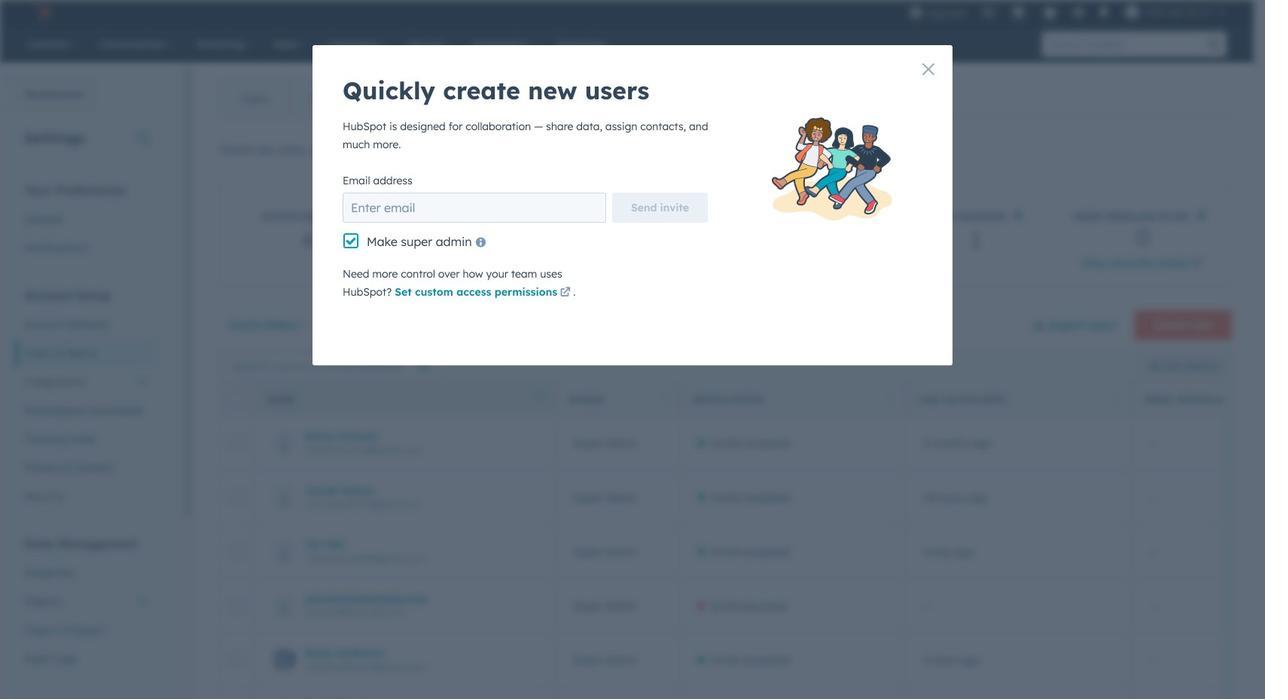 Task type: vqa. For each thing, say whether or not it's contained in the screenshot.
Close icon
yes



Task type: describe. For each thing, give the bounding box(es) containing it.
close image
[[923, 63, 935, 75]]

access element
[[555, 688, 679, 700]]

account setup element
[[15, 287, 157, 511]]

2 vertical spatial link opens in a new window image
[[560, 288, 571, 299]]

ascending sort. press to sort descending. image
[[537, 394, 542, 404]]

Search HubSpot search field
[[1042, 32, 1201, 57]]

your preferences element
[[15, 182, 157, 262]]

terry turtle image
[[1126, 5, 1139, 19]]

2 press to sort. element from the left
[[1113, 394, 1119, 406]]

data management element
[[15, 536, 157, 674]]

1 vertical spatial link opens in a new window image
[[1192, 259, 1202, 270]]

email status element
[[1131, 688, 1265, 700]]

0 horizontal spatial link opens in a new window image
[[560, 284, 571, 302]]

marketplaces image
[[1012, 7, 1026, 20]]

invite status element
[[679, 688, 905, 700]]

ascending sort. press to sort descending. element
[[537, 394, 542, 406]]



Task type: locate. For each thing, give the bounding box(es) containing it.
link opens in a new window image
[[833, 142, 844, 160], [1192, 259, 1202, 270], [560, 288, 571, 299]]

last active element
[[905, 688, 1131, 700]]

1 horizontal spatial press to sort. element
[[1113, 394, 1119, 406]]

press to sort. image
[[1113, 394, 1119, 404]]

2 vertical spatial link opens in a new window image
[[560, 284, 571, 302]]

navigation
[[219, 80, 365, 118]]

link opens in a new window image
[[833, 146, 844, 156], [1192, 255, 1202, 273], [560, 284, 571, 302]]

0 vertical spatial link opens in a new window image
[[833, 142, 844, 160]]

Search name or email address search field
[[223, 353, 441, 380]]

1 press to sort. element from the left
[[887, 394, 893, 406]]

0 vertical spatial link opens in a new window image
[[833, 146, 844, 156]]

dialog
[[313, 45, 953, 366]]

1 horizontal spatial link opens in a new window image
[[833, 146, 844, 156]]

2 horizontal spatial link opens in a new window image
[[1192, 259, 1202, 270]]

press to sort. image
[[887, 394, 893, 404]]

menu
[[902, 0, 1236, 24]]

1 vertical spatial link opens in a new window image
[[1192, 255, 1202, 273]]

Enter email email field
[[343, 193, 606, 223]]

0 horizontal spatial link opens in a new window image
[[560, 288, 571, 299]]

1 horizontal spatial link opens in a new window image
[[833, 142, 844, 160]]

0 horizontal spatial press to sort. element
[[887, 394, 893, 406]]

press to sort. element
[[887, 394, 893, 406], [1113, 394, 1119, 406]]

2 horizontal spatial link opens in a new window image
[[1192, 255, 1202, 273]]



